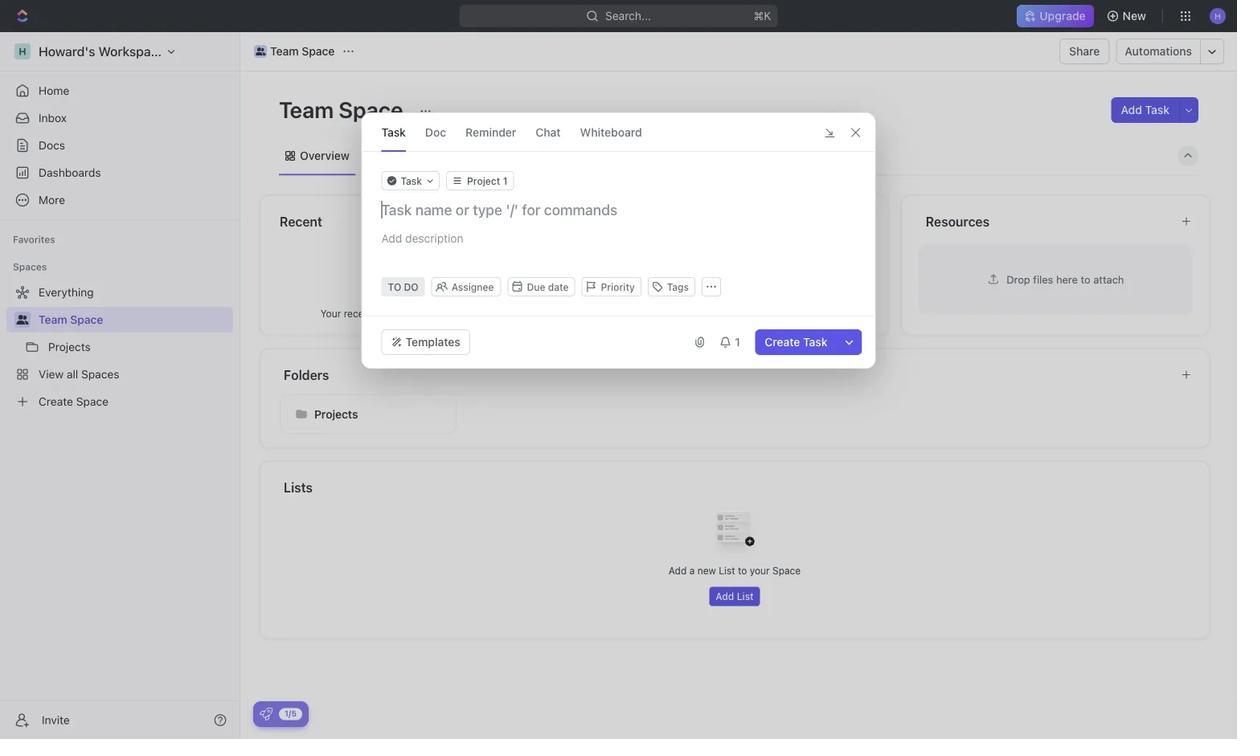 Task type: describe. For each thing, give the bounding box(es) containing it.
docs link
[[6, 133, 233, 158]]

board
[[379, 149, 411, 162]]

templates
[[406, 336, 460, 349]]

home
[[39, 84, 69, 97]]

onboarding checklist button image
[[260, 708, 272, 721]]

priority
[[601, 281, 635, 293]]

your
[[321, 308, 341, 319]]

doc
[[425, 125, 446, 139]]

calendar link
[[486, 145, 537, 167]]

due
[[527, 281, 545, 293]]

overview
[[300, 149, 350, 162]]

folders
[[284, 367, 329, 383]]

space up board link
[[339, 96, 403, 123]]

here
[[1056, 273, 1078, 285]]

recent
[[280, 214, 322, 229]]

overview link
[[297, 145, 350, 167]]

1 button
[[712, 330, 749, 355]]

add for add task
[[1121, 103, 1142, 117]]

add for add list
[[716, 591, 734, 602]]

task button
[[381, 113, 406, 151]]

this
[[777, 308, 794, 319]]

your
[[750, 565, 770, 577]]

0 vertical spatial team space
[[270, 45, 335, 58]]

create task button
[[755, 330, 837, 355]]

haven't
[[653, 308, 687, 319]]

1 vertical spatial docs
[[601, 214, 632, 229]]

2 vertical spatial docs
[[740, 308, 763, 319]]

assignee
[[451, 281, 494, 293]]

lists
[[284, 480, 313, 495]]

1 vertical spatial team space
[[279, 96, 408, 123]]

you
[[634, 308, 651, 319]]

doc button
[[425, 113, 446, 151]]

table
[[626, 149, 655, 162]]

projects
[[314, 408, 358, 421]]

automations
[[1125, 45, 1192, 58]]

1 horizontal spatial team space link
[[250, 42, 339, 61]]

attach
[[1093, 273, 1124, 285]]

whiteboard
[[580, 125, 642, 139]]

task down automations button
[[1145, 103, 1170, 117]]

gantt
[[567, 149, 597, 162]]

reminder button
[[465, 113, 516, 151]]

whiteboard button
[[580, 113, 642, 151]]

folders button
[[283, 365, 1168, 385]]

add a new list to your space
[[669, 565, 801, 577]]

add for add a new list to your space
[[669, 565, 687, 577]]

board link
[[376, 145, 411, 167]]

tags button
[[648, 277, 695, 297]]

dashboards
[[39, 166, 101, 179]]

templates button
[[381, 330, 470, 355]]

space right your at the bottom right of page
[[772, 565, 801, 577]]

dashboards link
[[6, 160, 233, 186]]

upgrade
[[1040, 9, 1086, 23]]

no recent items image
[[382, 243, 446, 307]]

list link
[[437, 145, 460, 167]]

automations button
[[1117, 39, 1200, 64]]

new button
[[1100, 3, 1156, 29]]

here.
[[484, 308, 507, 319]]

any
[[721, 308, 737, 319]]

to left this
[[765, 308, 775, 319]]

1
[[735, 336, 740, 349]]

date
[[548, 281, 569, 293]]

upgrade link
[[1017, 5, 1094, 27]]

inbox link
[[6, 105, 233, 131]]

user group image
[[255, 47, 265, 55]]

tags
[[667, 281, 689, 293]]

drop
[[1007, 273, 1030, 285]]

docs inside sidebar navigation
[[39, 139, 65, 152]]

space right user group icon
[[302, 45, 335, 58]]

1 vertical spatial team
[[279, 96, 334, 123]]

1/5
[[285, 709, 297, 719]]

assignee button
[[433, 281, 500, 293]]

show
[[457, 308, 481, 319]]

a
[[689, 565, 695, 577]]

add task
[[1121, 103, 1170, 117]]



Task type: locate. For each thing, give the bounding box(es) containing it.
2 vertical spatial team
[[39, 313, 67, 326]]

0 horizontal spatial list
[[440, 149, 460, 162]]

add task button
[[1111, 97, 1179, 123]]

new
[[697, 565, 716, 577]]

share button
[[1060, 39, 1110, 64]]

will
[[440, 308, 455, 319]]

added
[[689, 308, 718, 319]]

add left the a
[[669, 565, 687, 577]]

1 vertical spatial list
[[719, 565, 735, 577]]

create
[[765, 336, 800, 349]]

task down location.
[[803, 336, 828, 349]]

1 horizontal spatial add
[[716, 591, 734, 602]]

team space inside team space tree
[[39, 313, 103, 326]]

team space right user group image
[[39, 313, 103, 326]]

0 horizontal spatial docs
[[39, 139, 65, 152]]

team up overview link
[[279, 96, 334, 123]]

team space tree
[[6, 280, 233, 415]]

1 button
[[712, 330, 749, 355]]

lists button
[[283, 478, 1190, 497]]

list inside button
[[737, 591, 754, 602]]

space inside tree
[[70, 313, 103, 326]]

user group image
[[16, 315, 29, 325]]

your recent opened items will show here.
[[321, 308, 507, 319]]

task
[[1145, 103, 1170, 117], [381, 125, 406, 139], [401, 175, 422, 186], [803, 336, 828, 349]]

task down board
[[401, 175, 422, 186]]

0 vertical spatial team
[[270, 45, 299, 58]]

0 horizontal spatial team space link
[[39, 307, 230, 333]]

items
[[412, 308, 437, 319]]

list right new
[[719, 565, 735, 577]]

team inside tree
[[39, 313, 67, 326]]

table link
[[623, 145, 655, 167]]

list down add a new list to your space
[[737, 591, 754, 602]]

calendar
[[490, 149, 537, 162]]

favorites button
[[6, 230, 62, 249]]

team space right user group icon
[[270, 45, 335, 58]]

favorites
[[13, 234, 55, 245]]

add list button
[[709, 587, 760, 606]]

team space up overview
[[279, 96, 408, 123]]

do
[[404, 281, 418, 293]]

priority button
[[582, 277, 641, 297]]

spaces
[[13, 261, 47, 272]]

0 vertical spatial team space link
[[250, 42, 339, 61]]

team right user group icon
[[270, 45, 299, 58]]

add list
[[716, 591, 754, 602]]

space right user group image
[[70, 313, 103, 326]]

space
[[302, 45, 335, 58], [339, 96, 403, 123], [70, 313, 103, 326], [772, 565, 801, 577]]

0 vertical spatial add
[[1121, 103, 1142, 117]]

new
[[1123, 9, 1146, 23]]

share
[[1069, 45, 1100, 58]]

no most used docs image
[[703, 243, 767, 307]]

no lists icon. image
[[703, 500, 767, 565]]

2 horizontal spatial list
[[737, 591, 754, 602]]

onboarding checklist button element
[[260, 708, 272, 721]]

2 vertical spatial add
[[716, 591, 734, 602]]

location.
[[797, 308, 835, 319]]

2 horizontal spatial add
[[1121, 103, 1142, 117]]

search...
[[605, 9, 651, 23]]

to inside dropdown button
[[388, 281, 401, 293]]

chat
[[536, 125, 561, 139]]

docs down inbox
[[39, 139, 65, 152]]

files
[[1033, 273, 1053, 285]]

1 horizontal spatial list
[[719, 565, 735, 577]]

opened
[[376, 308, 410, 319]]

tags button
[[648, 277, 695, 297]]

to right the here
[[1081, 273, 1090, 285]]

resources
[[926, 214, 990, 229]]

2 vertical spatial team space
[[39, 313, 103, 326]]

2 vertical spatial list
[[737, 591, 754, 602]]

drop files here to attach
[[1007, 273, 1124, 285]]

task inside dropdown button
[[401, 175, 422, 186]]

inbox
[[39, 111, 67, 125]]

sidebar navigation
[[0, 32, 240, 739]]

projects button
[[280, 394, 457, 434]]

chat button
[[536, 113, 561, 151]]

invite
[[42, 714, 70, 727]]

due date button
[[508, 277, 575, 297]]

team space link inside team space tree
[[39, 307, 230, 333]]

team
[[270, 45, 299, 58], [279, 96, 334, 123], [39, 313, 67, 326]]

resources button
[[925, 212, 1168, 231]]

add down automations button
[[1121, 103, 1142, 117]]

to left your at the bottom right of page
[[738, 565, 747, 577]]

1 vertical spatial add
[[669, 565, 687, 577]]

to do button
[[381, 277, 425, 297]]

0 vertical spatial docs
[[39, 139, 65, 152]]

1 horizontal spatial docs
[[601, 214, 632, 229]]

2 horizontal spatial docs
[[740, 308, 763, 319]]

task button
[[381, 171, 440, 191]]

list down doc
[[440, 149, 460, 162]]

add down add a new list to your space
[[716, 591, 734, 602]]

list
[[440, 149, 460, 162], [719, 565, 735, 577], [737, 591, 754, 602]]

to
[[1081, 273, 1090, 285], [388, 281, 401, 293], [765, 308, 775, 319], [738, 565, 747, 577]]

0 vertical spatial list
[[440, 149, 460, 162]]

reminder
[[465, 125, 516, 139]]

to do
[[388, 281, 418, 293]]

⌘k
[[754, 9, 771, 23]]

recent
[[344, 308, 373, 319]]

docs up priority
[[601, 214, 632, 229]]

due date
[[527, 281, 569, 293]]

home link
[[6, 78, 233, 104]]

priority button
[[582, 277, 641, 297]]

dialog containing task
[[361, 113, 876, 369]]

task up board
[[381, 125, 406, 139]]

team space
[[270, 45, 335, 58], [279, 96, 408, 123], [39, 313, 103, 326]]

add
[[1121, 103, 1142, 117], [669, 565, 687, 577], [716, 591, 734, 602]]

team space link
[[250, 42, 339, 61], [39, 307, 230, 333]]

docs
[[39, 139, 65, 152], [601, 214, 632, 229], [740, 308, 763, 319]]

Task name or type '/' for commands text field
[[381, 200, 859, 219]]

you haven't added any docs to this location.
[[634, 308, 835, 319]]

to left do
[[388, 281, 401, 293]]

0 horizontal spatial add
[[669, 565, 687, 577]]

team right user group image
[[39, 313, 67, 326]]

dialog
[[361, 113, 876, 369]]

docs right any
[[740, 308, 763, 319]]

1 vertical spatial team space link
[[39, 307, 230, 333]]

gantt link
[[564, 145, 597, 167]]



Task type: vqa. For each thing, say whether or not it's contained in the screenshot.
'Upgrade' "link"
yes



